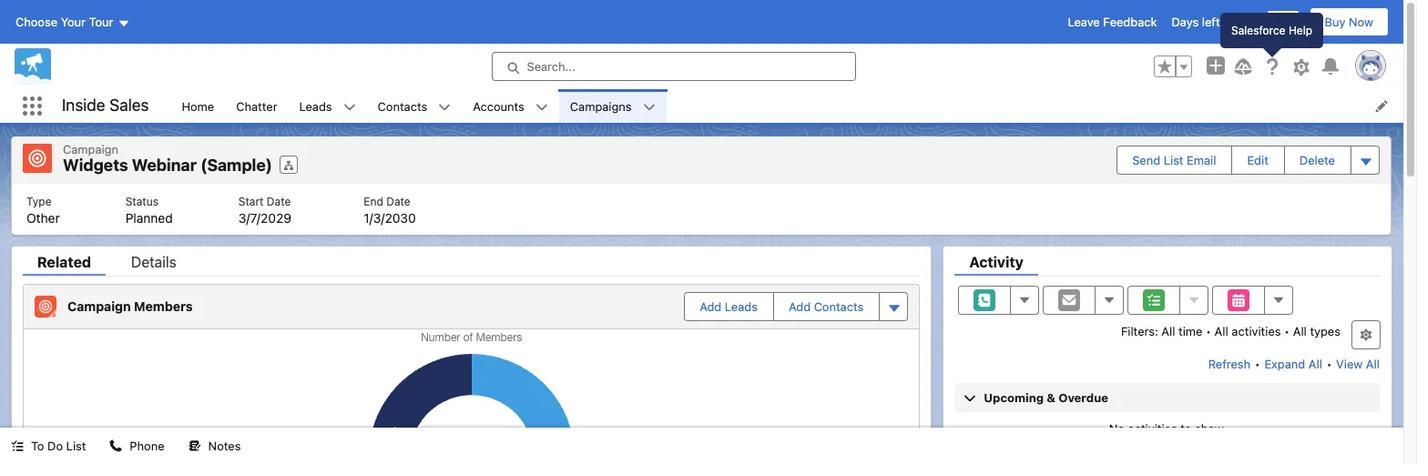 Task type: describe. For each thing, give the bounding box(es) containing it.
end date 1/3/2030
[[364, 194, 416, 225]]

end
[[364, 194, 383, 208]]

view
[[1336, 357, 1363, 371]]

status planned
[[125, 194, 173, 225]]

start
[[238, 194, 264, 208]]

edit
[[1247, 153, 1269, 167]]

upcoming & overdue button
[[956, 383, 1380, 412]]

1 vertical spatial activities
[[1128, 421, 1177, 436]]

filters:
[[1121, 324, 1158, 338]]

accounts
[[473, 99, 524, 113]]

date for 1/3/2030
[[386, 194, 410, 208]]

list containing home
[[171, 89, 1404, 123]]

add for add contacts
[[789, 299, 811, 314]]

widgets webinar (sample)
[[63, 156, 272, 175]]

• left view
[[1327, 357, 1332, 371]]

to
[[31, 439, 44, 454]]

campaigns list item
[[559, 89, 666, 123]]

activity
[[969, 254, 1024, 270]]

inside sales
[[62, 96, 149, 115]]

buy now
[[1325, 15, 1373, 29]]

accounts link
[[462, 89, 535, 123]]

do
[[47, 439, 63, 454]]

phone
[[130, 439, 165, 454]]

campaign members link
[[67, 299, 200, 314]]

search...
[[527, 59, 576, 74]]

phone button
[[99, 428, 175, 464]]

buy
[[1325, 15, 1346, 29]]

all left the time
[[1162, 324, 1175, 338]]

(sample)
[[201, 156, 272, 175]]

0 horizontal spatial list
[[66, 439, 86, 454]]

contacts link
[[367, 89, 438, 123]]

leads inside list item
[[299, 99, 332, 113]]

• left the expand
[[1255, 357, 1260, 371]]

all left the types
[[1293, 324, 1307, 338]]

expand all button
[[1264, 349, 1323, 378]]

campaign members
[[67, 299, 193, 314]]

send list email button
[[1118, 146, 1231, 174]]

leads list item
[[288, 89, 367, 123]]

add contacts button
[[774, 293, 878, 320]]

view all link
[[1335, 349, 1381, 378]]

left
[[1202, 15, 1220, 29]]

notes
[[208, 439, 241, 454]]

add for add leads
[[700, 299, 722, 314]]

contacts list item
[[367, 89, 462, 123]]

inside
[[62, 96, 105, 115]]

days left in trial
[[1172, 15, 1257, 29]]

upcoming & overdue
[[984, 390, 1108, 405]]

send
[[1132, 153, 1160, 167]]

edit button
[[1233, 146, 1283, 174]]

campaigns
[[570, 99, 632, 113]]

text default image for notes
[[188, 440, 201, 453]]

campaign for campaign members
[[67, 299, 131, 314]]

delete button
[[1285, 146, 1350, 174]]

contacts inside list item
[[378, 99, 427, 113]]

in
[[1223, 15, 1233, 29]]

trial
[[1236, 15, 1257, 29]]

members
[[134, 299, 193, 314]]

sales
[[109, 96, 149, 115]]

1/3/2030
[[364, 210, 416, 225]]

expand
[[1265, 357, 1305, 371]]

leads inside button
[[725, 299, 758, 314]]

3/7/2029
[[238, 210, 291, 225]]

chatter
[[236, 99, 277, 113]]



Task type: locate. For each thing, give the bounding box(es) containing it.
1 add from the left
[[700, 299, 722, 314]]

all right the time
[[1215, 324, 1228, 338]]

activities up refresh
[[1232, 324, 1281, 338]]

time
[[1179, 324, 1203, 338]]

other
[[26, 210, 60, 225]]

refresh
[[1208, 357, 1251, 371]]

email
[[1187, 153, 1216, 167]]

• right the time
[[1206, 324, 1211, 338]]

to do list button
[[0, 428, 97, 464]]

leads link
[[288, 89, 343, 123]]

0 vertical spatial campaign
[[63, 142, 118, 157]]

status
[[125, 194, 158, 208]]

activity link
[[955, 254, 1038, 276]]

add leads button
[[685, 293, 772, 320]]

text default image left to at the bottom left of page
[[11, 440, 24, 453]]

date for 3/7/2029
[[267, 194, 291, 208]]

no activities to show.
[[1109, 421, 1226, 436]]

to
[[1181, 421, 1192, 436]]

text default image inside notes button
[[188, 440, 201, 453]]

leave feedback
[[1068, 15, 1157, 29]]

&
[[1047, 390, 1056, 405]]

add contacts
[[789, 299, 864, 314]]

1 horizontal spatial list
[[1164, 153, 1184, 167]]

campaign down inside
[[63, 142, 118, 157]]

text default image
[[535, 101, 548, 114], [643, 101, 655, 114], [11, 440, 24, 453], [110, 440, 122, 453], [188, 440, 201, 453]]

all right view
[[1366, 357, 1380, 371]]

text default image inside accounts list item
[[535, 101, 548, 114]]

related link
[[23, 254, 106, 276]]

1 vertical spatial campaign
[[67, 299, 131, 314]]

1 horizontal spatial contacts
[[814, 299, 864, 314]]

2 add from the left
[[789, 299, 811, 314]]

all
[[1162, 324, 1175, 338], [1215, 324, 1228, 338], [1293, 324, 1307, 338], [1309, 357, 1322, 371], [1366, 357, 1380, 371]]

1 vertical spatial leads
[[725, 299, 758, 314]]

refresh • expand all • view all
[[1208, 357, 1380, 371]]

text default image down search... button
[[643, 101, 655, 114]]

now
[[1349, 15, 1373, 29]]

add inside add contacts button
[[789, 299, 811, 314]]

related
[[37, 254, 91, 270]]

list right the send
[[1164, 153, 1184, 167]]

date inside start date 3/7/2029
[[267, 194, 291, 208]]

chatter link
[[225, 89, 288, 123]]

0 horizontal spatial add
[[700, 299, 722, 314]]

0 vertical spatial list
[[1164, 153, 1184, 167]]

type other
[[26, 194, 60, 225]]

0 vertical spatial leads
[[299, 99, 332, 113]]

contacts inside button
[[814, 299, 864, 314]]

•
[[1206, 324, 1211, 338], [1284, 324, 1290, 338], [1255, 357, 1260, 371], [1327, 357, 1332, 371]]

widgets
[[63, 156, 128, 175]]

leads
[[299, 99, 332, 113], [725, 299, 758, 314]]

leave
[[1068, 15, 1100, 29]]

upcoming
[[984, 390, 1044, 405]]

text default image left phone
[[110, 440, 122, 453]]

group
[[1154, 56, 1192, 77]]

contacts
[[378, 99, 427, 113], [814, 299, 864, 314]]

feedback
[[1103, 15, 1157, 29]]

campaigns link
[[559, 89, 643, 123]]

1 vertical spatial contacts
[[814, 299, 864, 314]]

0 vertical spatial activities
[[1232, 324, 1281, 338]]

text default image left notes in the bottom of the page
[[188, 440, 201, 453]]

to do list
[[31, 439, 86, 454]]

text default image inside to do list button
[[11, 440, 24, 453]]

filters: all time • all activities • all types
[[1121, 324, 1341, 338]]

list
[[171, 89, 1404, 123], [12, 184, 1391, 235]]

add inside add leads button
[[700, 299, 722, 314]]

1 vertical spatial list
[[66, 439, 86, 454]]

1 vertical spatial list
[[12, 184, 1391, 235]]

1 horizontal spatial leads
[[725, 299, 758, 314]]

0 vertical spatial list
[[171, 89, 1404, 123]]

details link
[[117, 254, 191, 276]]

2 date from the left
[[386, 194, 410, 208]]

campaign inside campaign members link
[[67, 299, 131, 314]]

1 date from the left
[[267, 194, 291, 208]]

0 horizontal spatial activities
[[1128, 421, 1177, 436]]

0 vertical spatial contacts
[[378, 99, 427, 113]]

all right the expand
[[1309, 357, 1322, 371]]

date up 3/7/2029
[[267, 194, 291, 208]]

leads left add contacts
[[725, 299, 758, 314]]

1 horizontal spatial date
[[386, 194, 410, 208]]

planned
[[125, 210, 173, 225]]

text default image down search... at the left
[[535, 101, 548, 114]]

delete
[[1300, 153, 1335, 167]]

0 horizontal spatial date
[[267, 194, 291, 208]]

1 horizontal spatial add
[[789, 299, 811, 314]]

0 horizontal spatial contacts
[[378, 99, 427, 113]]

text default image for to do list
[[11, 440, 24, 453]]

text default image inside phone button
[[110, 440, 122, 453]]

• up the expand
[[1284, 324, 1290, 338]]

list
[[1164, 153, 1184, 167], [66, 439, 86, 454]]

date up 1/3/2030
[[386, 194, 410, 208]]

home link
[[171, 89, 225, 123]]

campaign
[[63, 142, 118, 157], [67, 299, 131, 314]]

1 horizontal spatial activities
[[1232, 324, 1281, 338]]

add leads
[[700, 299, 758, 314]]

home
[[182, 99, 214, 113]]

notes button
[[177, 428, 252, 464]]

send list email
[[1132, 153, 1216, 167]]

type
[[26, 194, 52, 208]]

29
[[1275, 15, 1291, 29]]

days
[[1172, 15, 1199, 29]]

campaign down related link
[[67, 299, 131, 314]]

leads right chatter
[[299, 99, 332, 113]]

text default image for phone
[[110, 440, 122, 453]]

add
[[700, 299, 722, 314], [789, 299, 811, 314]]

start date 3/7/2029
[[238, 194, 291, 225]]

types
[[1310, 324, 1341, 338]]

date
[[267, 194, 291, 208], [386, 194, 410, 208]]

overdue
[[1059, 390, 1108, 405]]

search... button
[[491, 52, 856, 81]]

list containing other
[[12, 184, 1391, 235]]

accounts list item
[[462, 89, 559, 123]]

0 horizontal spatial leads
[[299, 99, 332, 113]]

buy now button
[[1309, 7, 1389, 36]]

webinar
[[132, 156, 197, 175]]

text default image inside campaigns list item
[[643, 101, 655, 114]]

show.
[[1195, 421, 1226, 436]]

list right do
[[66, 439, 86, 454]]

refresh button
[[1207, 349, 1252, 378]]

leave feedback link
[[1068, 15, 1157, 29]]

activities
[[1232, 324, 1281, 338], [1128, 421, 1177, 436]]

activities left "to"
[[1128, 421, 1177, 436]]

campaign for campaign
[[63, 142, 118, 157]]

date inside 'end date 1/3/2030'
[[386, 194, 410, 208]]

details
[[131, 254, 176, 270]]

no
[[1109, 421, 1125, 436]]



Task type: vqa. For each thing, say whether or not it's contained in the screenshot.
To Do List
yes



